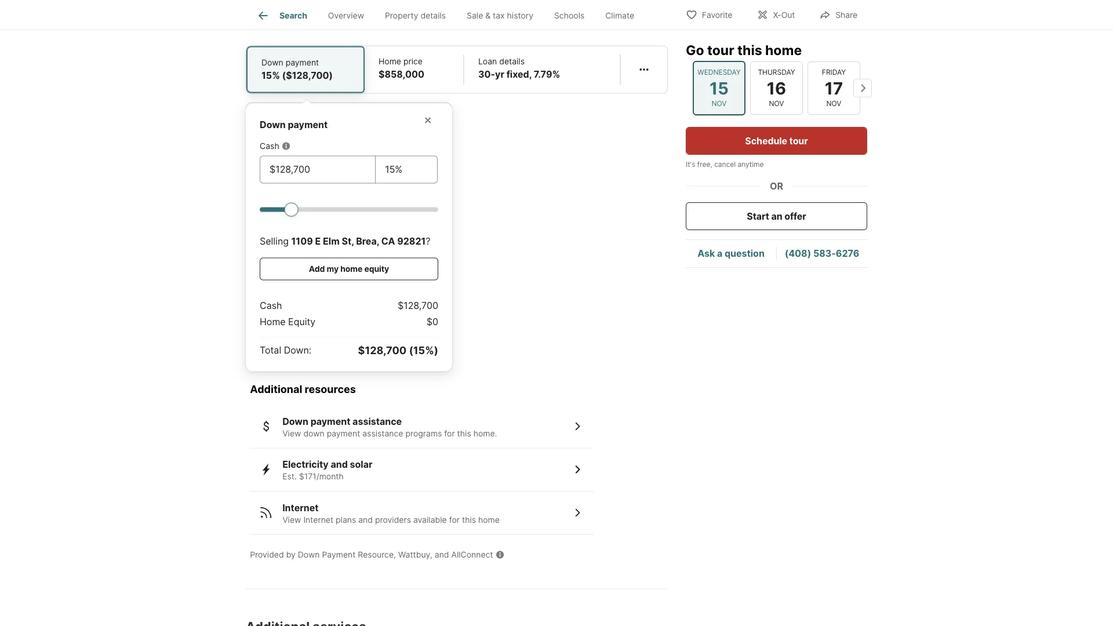 Task type: locate. For each thing, give the bounding box(es) containing it.
nov inside 'thursday 16 nov'
[[770, 99, 785, 108]]

additional resources
[[250, 383, 356, 396]]

selling
[[260, 236, 289, 247]]

payment for down payment
[[288, 119, 328, 131]]

1109
[[292, 236, 313, 247]]

for
[[445, 429, 455, 439], [449, 515, 460, 525]]

1 horizontal spatial and
[[359, 515, 373, 525]]

(408) 583-6276 link
[[785, 248, 860, 259]]

ask
[[698, 248, 715, 259]]

plans
[[336, 515, 356, 525]]

home up allconnect
[[479, 515, 500, 525]]

payment for down payment 15% ($128,700)
[[286, 58, 319, 68]]

mortgage insurance
[[260, 14, 348, 26]]

1 horizontal spatial nov
[[770, 99, 785, 108]]

0 vertical spatial $128,700
[[398, 300, 439, 312]]

7.79%
[[534, 69, 561, 80]]

details up the fixed,
[[500, 57, 525, 67]]

1 vertical spatial view
[[283, 515, 301, 525]]

$456
[[430, 14, 453, 26]]

home inside button
[[341, 264, 363, 274]]

0 vertical spatial details
[[421, 11, 446, 20]]

it's
[[686, 160, 696, 169]]

ask a question link
[[698, 248, 765, 259]]

1 vertical spatial $128,700
[[358, 344, 407, 357]]

and inside internet view internet plans and providers available for this home
[[359, 515, 373, 525]]

x-
[[774, 10, 782, 20]]

down
[[304, 429, 325, 439]]

add my home equity
[[309, 264, 389, 274]]

payment up down
[[311, 416, 351, 428]]

fixed,
[[507, 69, 532, 80]]

internet down est.
[[283, 503, 319, 514]]

a
[[718, 248, 723, 259]]

1 vertical spatial internet
[[304, 515, 334, 525]]

1 vertical spatial details
[[500, 57, 525, 67]]

overview tab
[[318, 2, 375, 30]]

2 nov from the left
[[770, 99, 785, 108]]

this
[[738, 42, 763, 58], [457, 429, 472, 439], [462, 515, 476, 525]]

down for down payment assistance view down payment assistance programs for this home.
[[283, 416, 309, 428]]

view
[[283, 429, 301, 439], [283, 515, 301, 525]]

internet left the plans
[[304, 515, 334, 525]]

search link
[[256, 9, 307, 23]]

tab list
[[246, 0, 654, 30]]

allconnect
[[452, 551, 493, 560]]

1 nov from the left
[[712, 99, 727, 108]]

electricity and solar est. $171/month
[[283, 459, 373, 482]]

home
[[379, 57, 401, 67], [260, 317, 286, 328]]

2 vertical spatial and
[[435, 551, 449, 560]]

$128,700 up '$0' on the bottom of page
[[398, 300, 439, 312]]

2 cash from the top
[[260, 300, 282, 312]]

cash up home equity
[[260, 300, 282, 312]]

0 horizontal spatial tour
[[708, 42, 735, 58]]

1 horizontal spatial home
[[379, 57, 401, 67]]

out
[[782, 10, 796, 20]]

this up allconnect
[[462, 515, 476, 525]]

cash down down payment
[[260, 141, 279, 151]]

est.
[[283, 472, 297, 482]]

it's free, cancel anytime
[[686, 160, 764, 169]]

down:
[[284, 345, 312, 356]]

programs
[[406, 429, 442, 439]]

0 vertical spatial this
[[738, 42, 763, 58]]

an
[[772, 211, 783, 222]]

assistance
[[353, 416, 402, 428], [363, 429, 403, 439]]

nov inside the "wednesday 15 nov"
[[712, 99, 727, 108]]

(408)
[[785, 248, 812, 259]]

?
[[426, 236, 431, 247]]

home price $858,000
[[379, 57, 425, 80]]

down inside '$128,700 (15%)' tooltip
[[260, 119, 286, 131]]

sale & tax history tab
[[457, 2, 544, 30]]

tour right the schedule
[[790, 135, 809, 146]]

my
[[327, 264, 339, 274]]

go
[[686, 42, 705, 58]]

1 vertical spatial for
[[449, 515, 460, 525]]

1 horizontal spatial home
[[479, 515, 500, 525]]

payment inside down payment 15% ($128,700)
[[286, 58, 319, 68]]

home for home equity
[[260, 317, 286, 328]]

1 vertical spatial tour
[[790, 135, 809, 146]]

view left down
[[283, 429, 301, 439]]

0 horizontal spatial home
[[260, 317, 286, 328]]

for inside down payment assistance view down payment assistance programs for this home.
[[445, 429, 455, 439]]

down right by
[[298, 551, 320, 560]]

nov down the 17
[[827, 99, 842, 108]]

1 horizontal spatial tour
[[790, 135, 809, 146]]

1 view from the top
[[283, 429, 301, 439]]

home up $858,000
[[379, 57, 401, 67]]

sale & tax history
[[467, 11, 534, 20]]

by
[[286, 551, 296, 560]]

price
[[404, 57, 423, 67]]

this left home.
[[457, 429, 472, 439]]

down inside down payment 15% ($128,700)
[[262, 58, 284, 68]]

down inside down payment assistance view down payment assistance programs for this home.
[[283, 416, 309, 428]]

and right wattbuy,
[[435, 551, 449, 560]]

(15%)
[[409, 344, 439, 357]]

0 vertical spatial internet
[[283, 503, 319, 514]]

nov down 15 at the top
[[712, 99, 727, 108]]

0 horizontal spatial details
[[421, 11, 446, 20]]

1 vertical spatial this
[[457, 429, 472, 439]]

wednesday
[[698, 68, 741, 76]]

details right property
[[421, 11, 446, 20]]

and
[[331, 459, 348, 471], [359, 515, 373, 525], [435, 551, 449, 560]]

home up total
[[260, 317, 286, 328]]

schools tab
[[544, 2, 595, 30]]

nov inside friday 17 nov
[[827, 99, 842, 108]]

share button
[[810, 3, 868, 26]]

home up thursday
[[766, 42, 802, 58]]

home inside internet view internet plans and providers available for this home
[[479, 515, 500, 525]]

for right programs
[[445, 429, 455, 439]]

climate
[[606, 11, 635, 20]]

schedule tour
[[746, 135, 809, 146]]

1 vertical spatial home
[[341, 264, 363, 274]]

down down 15%
[[260, 119, 286, 131]]

view up by
[[283, 515, 301, 525]]

home inside '$128,700 (15%)' tooltip
[[260, 317, 286, 328]]

home right my
[[341, 264, 363, 274]]

this up thursday
[[738, 42, 763, 58]]

$128,700 (15%)
[[358, 344, 439, 357]]

and up '$171/month'
[[331, 459, 348, 471]]

schedule tour button
[[686, 127, 868, 155]]

details for loan details 30-yr fixed, 7.79%
[[500, 57, 525, 67]]

resources
[[305, 383, 356, 396]]

tour for schedule
[[790, 135, 809, 146]]

0 horizontal spatial and
[[331, 459, 348, 471]]

None button
[[693, 61, 746, 115], [751, 61, 804, 115], [808, 61, 861, 115], [693, 61, 746, 115], [751, 61, 804, 115], [808, 61, 861, 115]]

0 vertical spatial tour
[[708, 42, 735, 58]]

tour
[[708, 42, 735, 58], [790, 135, 809, 146]]

1 vertical spatial cash
[[260, 300, 282, 312]]

offer
[[785, 211, 807, 222]]

payment down '($128,700)' at the left
[[288, 119, 328, 131]]

nov for 16
[[770, 99, 785, 108]]

1 vertical spatial home
[[260, 317, 286, 328]]

2 view from the top
[[283, 515, 301, 525]]

1 horizontal spatial details
[[500, 57, 525, 67]]

home
[[766, 42, 802, 58], [341, 264, 363, 274], [479, 515, 500, 525]]

down payment assistance view down payment assistance programs for this home.
[[283, 416, 497, 439]]

tour for go
[[708, 42, 735, 58]]

Down Payment Slider range field
[[260, 202, 439, 216]]

cash
[[260, 141, 279, 151], [260, 300, 282, 312]]

payment right down
[[327, 429, 360, 439]]

$171/month
[[299, 472, 344, 482]]

internet
[[283, 503, 319, 514], [304, 515, 334, 525]]

home inside home price $858,000
[[379, 57, 401, 67]]

history
[[507, 11, 534, 20]]

total down:
[[260, 345, 312, 356]]

st,
[[342, 236, 354, 247]]

0 vertical spatial home
[[379, 57, 401, 67]]

down up down
[[283, 416, 309, 428]]

climate tab
[[595, 2, 645, 30]]

$128,700 left (15%)
[[358, 344, 407, 357]]

down up 15%
[[262, 58, 284, 68]]

0 vertical spatial for
[[445, 429, 455, 439]]

0 vertical spatial view
[[283, 429, 301, 439]]

payment
[[322, 551, 356, 560]]

payment inside '$128,700 (15%)' tooltip
[[288, 119, 328, 131]]

down payment
[[260, 119, 328, 131]]

favorite
[[702, 10, 733, 20]]

None text field
[[270, 163, 366, 177], [385, 163, 428, 177], [270, 163, 366, 177], [385, 163, 428, 177]]

$128,700
[[398, 300, 439, 312], [358, 344, 407, 357]]

details inside loan details 30-yr fixed, 7.79%
[[500, 57, 525, 67]]

0 vertical spatial and
[[331, 459, 348, 471]]

tour inside button
[[790, 135, 809, 146]]

2 vertical spatial this
[[462, 515, 476, 525]]

0 horizontal spatial home
[[341, 264, 363, 274]]

$0
[[427, 317, 439, 328]]

30-
[[479, 69, 495, 80]]

start an offer
[[747, 211, 807, 222]]

0 horizontal spatial nov
[[712, 99, 727, 108]]

3 nov from the left
[[827, 99, 842, 108]]

2 vertical spatial home
[[479, 515, 500, 525]]

home.
[[474, 429, 497, 439]]

2 horizontal spatial home
[[766, 42, 802, 58]]

and right the plans
[[359, 515, 373, 525]]

nov for 15
[[712, 99, 727, 108]]

2 horizontal spatial nov
[[827, 99, 842, 108]]

0 vertical spatial cash
[[260, 141, 279, 151]]

payment up '($128,700)' at the left
[[286, 58, 319, 68]]

tour up wednesday
[[708, 42, 735, 58]]

for right available
[[449, 515, 460, 525]]

1 vertical spatial and
[[359, 515, 373, 525]]

nov down the 16 in the right top of the page
[[770, 99, 785, 108]]

details inside tab
[[421, 11, 446, 20]]



Task type: vqa. For each thing, say whether or not it's contained in the screenshot.
THE • corresponding to Ohio • Homes for sale
no



Task type: describe. For each thing, give the bounding box(es) containing it.
or
[[770, 180, 784, 192]]

e
[[315, 236, 321, 247]]

0 vertical spatial home
[[766, 42, 802, 58]]

property
[[385, 11, 419, 20]]

583-
[[814, 248, 837, 259]]

provided by down payment resource, wattbuy, and allconnect
[[250, 551, 493, 560]]

free,
[[698, 160, 713, 169]]

elm
[[323, 236, 340, 247]]

15
[[710, 78, 729, 98]]

selling 1109 e elm st, brea, ca 92821 ?
[[260, 236, 431, 247]]

15%
[[262, 70, 280, 81]]

1 cash from the top
[[260, 141, 279, 151]]

down for down payment
[[260, 119, 286, 131]]

loan
[[479, 57, 497, 67]]

start
[[747, 211, 770, 222]]

electricity
[[283, 459, 329, 471]]

($128,700)
[[282, 70, 333, 81]]

1 vertical spatial assistance
[[363, 429, 403, 439]]

thursday
[[758, 68, 796, 76]]

(408) 583-6276
[[785, 248, 860, 259]]

additional
[[250, 383, 302, 396]]

and inside electricity and solar est. $171/month
[[331, 459, 348, 471]]

tax
[[493, 11, 505, 20]]

$128,700 (15%) tooltip
[[246, 94, 668, 372]]

$128,700 for $128,700
[[398, 300, 439, 312]]

total
[[260, 345, 281, 356]]

next image
[[854, 79, 873, 97]]

share
[[836, 10, 858, 20]]

for inside internet view internet plans and providers available for this home
[[449, 515, 460, 525]]

search
[[280, 11, 307, 20]]

x-out button
[[747, 3, 805, 26]]

anytime
[[738, 160, 764, 169]]

this inside down payment assistance view down payment assistance programs for this home.
[[457, 429, 472, 439]]

go tour this home
[[686, 42, 802, 58]]

friday
[[823, 68, 847, 76]]

x-out
[[774, 10, 796, 20]]

friday 17 nov
[[823, 68, 847, 108]]

resource,
[[358, 551, 396, 560]]

schools
[[555, 11, 585, 20]]

home for home price $858,000
[[379, 57, 401, 67]]

yr
[[495, 69, 505, 80]]

nov for 17
[[827, 99, 842, 108]]

provided
[[250, 551, 284, 560]]

mortgage insurance link
[[260, 14, 348, 26]]

internet view internet plans and providers available for this home
[[283, 503, 500, 525]]

overview
[[328, 11, 364, 20]]

schedule
[[746, 135, 788, 146]]

cancel
[[715, 160, 736, 169]]

tab list containing search
[[246, 0, 654, 30]]

add my home equity button
[[260, 258, 439, 281]]

question
[[725, 248, 765, 259]]

equity
[[288, 317, 316, 328]]

sale
[[467, 11, 483, 20]]

17
[[825, 78, 844, 98]]

start an offer button
[[686, 202, 868, 230]]

$858,000
[[379, 69, 425, 80]]

ask a question
[[698, 248, 765, 259]]

$128,700 for $128,700 (15%)
[[358, 344, 407, 357]]

16
[[767, 78, 787, 98]]

details for property details
[[421, 11, 446, 20]]

solar
[[350, 459, 373, 471]]

insurance
[[305, 14, 348, 26]]

view inside internet view internet plans and providers available for this home
[[283, 515, 301, 525]]

mortgage
[[260, 14, 303, 26]]

available
[[414, 515, 447, 525]]

loan details 30-yr fixed, 7.79%
[[479, 57, 561, 80]]

add
[[309, 264, 325, 274]]

providers
[[375, 515, 411, 525]]

view inside down payment assistance view down payment assistance programs for this home.
[[283, 429, 301, 439]]

equity
[[365, 264, 389, 274]]

0 vertical spatial assistance
[[353, 416, 402, 428]]

2 horizontal spatial and
[[435, 551, 449, 560]]

down payment 15% ($128,700)
[[262, 58, 333, 81]]

92821
[[398, 236, 426, 247]]

down for down payment 15% ($128,700)
[[262, 58, 284, 68]]

home equity
[[260, 317, 316, 328]]

&
[[486, 11, 491, 20]]

wednesday 15 nov
[[698, 68, 741, 108]]

thursday 16 nov
[[758, 68, 796, 108]]

ca
[[382, 236, 395, 247]]

brea,
[[356, 236, 379, 247]]

favorite button
[[676, 3, 743, 26]]

payment for down payment assistance view down payment assistance programs for this home.
[[311, 416, 351, 428]]

this inside internet view internet plans and providers available for this home
[[462, 515, 476, 525]]

property details tab
[[375, 2, 457, 30]]



